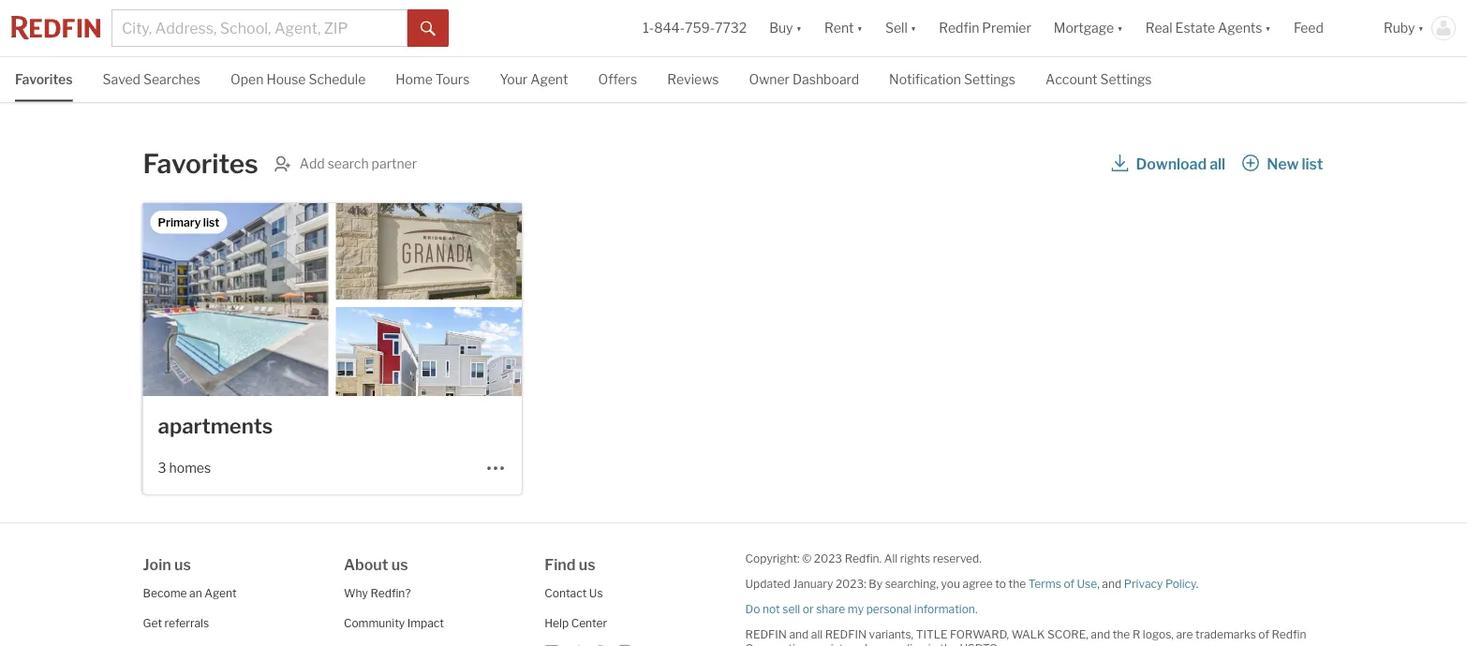 Task type: locate. For each thing, give the bounding box(es) containing it.
redfin premier
[[939, 20, 1031, 36]]

0 vertical spatial list
[[1302, 155, 1323, 173]]

why redfin? button
[[344, 587, 411, 600]]

settings for account settings
[[1100, 72, 1152, 88]]

1 vertical spatial list
[[203, 216, 220, 229]]

1 us from the left
[[174, 556, 191, 574]]

photo of 414 e wonsley dr image
[[336, 203, 522, 300]]

1 vertical spatial of
[[1259, 628, 1270, 641]]

list right new
[[1302, 155, 1323, 173]]

1 horizontal spatial redfin
[[825, 628, 867, 641]]

us right join
[[174, 556, 191, 574]]

become an agent
[[143, 587, 237, 600]]

2 settings from the left
[[1100, 72, 1152, 88]]

and
[[1102, 577, 1122, 591], [789, 628, 809, 641], [1091, 628, 1110, 641]]

community
[[344, 617, 405, 631]]

new list
[[1267, 155, 1323, 173]]

1 vertical spatial .
[[975, 602, 978, 616]]

buy ▾ button
[[758, 0, 813, 56]]

1 ▾ from the left
[[796, 20, 802, 36]]

0 vertical spatial all
[[1210, 155, 1226, 173]]

1 settings from the left
[[964, 72, 1016, 88]]

4 ▾ from the left
[[1117, 20, 1123, 36]]

▾ for rent ▾
[[857, 20, 863, 36]]

0 horizontal spatial agent
[[204, 587, 237, 600]]

us for about us
[[391, 556, 408, 574]]

real estate agents ▾ button
[[1134, 0, 1283, 56]]

,
[[1097, 577, 1100, 591]]

1 horizontal spatial agent
[[531, 72, 568, 88]]

sell
[[885, 20, 908, 36]]

us
[[174, 556, 191, 574], [391, 556, 408, 574], [579, 556, 596, 574]]

1 vertical spatial the
[[1113, 628, 1130, 641]]

r
[[1133, 628, 1141, 641]]

1 vertical spatial all
[[811, 628, 823, 641]]

primary list
[[158, 216, 220, 229]]

partner
[[372, 156, 417, 171]]

redfin up registered
[[825, 628, 867, 641]]

all up registered
[[811, 628, 823, 641]]

0 horizontal spatial or
[[803, 602, 814, 616]]

contact us
[[545, 587, 603, 600]]

0 horizontal spatial redfin
[[939, 20, 979, 36]]

1 horizontal spatial list
[[1302, 155, 1323, 173]]

us up redfin?
[[391, 556, 408, 574]]

home
[[396, 72, 433, 88]]

home tours
[[396, 72, 470, 88]]

rent ▾ button
[[825, 0, 863, 56]]

0 horizontal spatial the
[[940, 642, 958, 647]]

and up corporation,
[[789, 628, 809, 641]]

title
[[916, 628, 948, 641]]

offers
[[598, 72, 637, 88]]

privacy
[[1124, 577, 1163, 591]]

use
[[1077, 577, 1097, 591]]

settings inside 'link'
[[1100, 72, 1152, 88]]

▾
[[796, 20, 802, 36], [857, 20, 863, 36], [911, 20, 917, 36], [1117, 20, 1123, 36], [1265, 20, 1271, 36], [1418, 20, 1424, 36]]

owner dashboard
[[749, 72, 859, 88]]

0 vertical spatial redfin
[[939, 20, 979, 36]]

agent right your
[[531, 72, 568, 88]]

redfin pinterest image
[[593, 645, 608, 647]]

estate
[[1176, 20, 1215, 36]]

.
[[1196, 577, 1199, 591], [975, 602, 978, 616]]

1 horizontal spatial the
[[1009, 577, 1026, 591]]

agents
[[1218, 20, 1263, 36]]

0 vertical spatial or
[[803, 602, 814, 616]]

offers link
[[598, 57, 637, 100]]

agent
[[531, 72, 568, 88], [204, 587, 237, 600]]

7732
[[715, 20, 747, 36]]

2 vertical spatial the
[[940, 642, 958, 647]]

download all button
[[1111, 147, 1227, 181]]

the right to
[[1009, 577, 1026, 591]]

ruby
[[1384, 20, 1415, 36]]

▾ for sell ▾
[[911, 20, 917, 36]]

rent ▾ button
[[813, 0, 874, 56]]

search
[[328, 156, 369, 171]]

do not sell or share my personal information link
[[745, 602, 975, 616]]

▾ right rent
[[857, 20, 863, 36]]

1 redfin from the left
[[745, 628, 787, 641]]

redfin up corporation,
[[745, 628, 787, 641]]

1 horizontal spatial or
[[870, 642, 881, 647]]

share
[[816, 602, 845, 616]]

0 horizontal spatial all
[[811, 628, 823, 641]]

▾ for mortgage ▾
[[1117, 20, 1123, 36]]

3 us from the left
[[579, 556, 596, 574]]

you
[[941, 577, 960, 591]]

0 vertical spatial agent
[[531, 72, 568, 88]]

why
[[344, 587, 368, 600]]

of
[[1064, 577, 1075, 591], [1259, 628, 1270, 641]]

1 horizontal spatial favorites
[[143, 148, 258, 180]]

1 vertical spatial favorites
[[143, 148, 258, 180]]

0 horizontal spatial redfin
[[745, 628, 787, 641]]

registered
[[813, 642, 868, 647]]

photo of 601 w saint johns ave image
[[143, 203, 329, 396]]

the left r
[[1113, 628, 1130, 641]]

▾ right agents
[[1265, 20, 1271, 36]]

1 horizontal spatial us
[[391, 556, 408, 574]]

▾ inside "dropdown button"
[[1265, 20, 1271, 36]]

favorites left saved in the top left of the page
[[15, 72, 73, 88]]

0 horizontal spatial settings
[[964, 72, 1016, 88]]

sell ▾
[[885, 20, 917, 36]]

0 vertical spatial favorites
[[15, 72, 73, 88]]

home tours link
[[396, 57, 470, 100]]

all right download
[[1210, 155, 1226, 173]]

mortgage ▾ button
[[1043, 0, 1134, 56]]

redfin
[[745, 628, 787, 641], [825, 628, 867, 641]]

sell ▾ button
[[874, 0, 928, 56]]

rights
[[900, 552, 931, 565]]

1 horizontal spatial of
[[1259, 628, 1270, 641]]

list
[[1302, 155, 1323, 173], [203, 216, 220, 229]]

sell
[[783, 602, 800, 616]]

to
[[995, 577, 1006, 591]]

redfin.
[[845, 552, 882, 565]]

2 ▾ from the left
[[857, 20, 863, 36]]

become an agent button
[[143, 587, 237, 600]]

by
[[869, 577, 883, 591]]

2 horizontal spatial the
[[1113, 628, 1130, 641]]

list right primary
[[203, 216, 220, 229]]

or down variants,
[[870, 642, 881, 647]]

▾ right the ruby
[[1418, 20, 1424, 36]]

▾ right 'buy'
[[796, 20, 802, 36]]

redfin left premier
[[939, 20, 979, 36]]

0 horizontal spatial of
[[1064, 577, 1075, 591]]

0 horizontal spatial us
[[174, 556, 191, 574]]

rent ▾
[[825, 20, 863, 36]]

2 us from the left
[[391, 556, 408, 574]]

list for new list
[[1302, 155, 1323, 173]]

add search partner button
[[273, 155, 417, 173]]

0 vertical spatial of
[[1064, 577, 1075, 591]]

▾ right "mortgage"
[[1117, 20, 1123, 36]]

download
[[1136, 155, 1207, 173]]

help center
[[545, 617, 607, 631]]

find
[[545, 556, 576, 574]]

1 vertical spatial redfin
[[1272, 628, 1307, 641]]

1 horizontal spatial all
[[1210, 155, 1226, 173]]

2 horizontal spatial us
[[579, 556, 596, 574]]

or right "sell"
[[803, 602, 814, 616]]

redfin right trademarks
[[1272, 628, 1307, 641]]

account settings link
[[1046, 57, 1152, 100]]

redfin
[[939, 20, 979, 36], [1272, 628, 1307, 641]]

pending
[[883, 642, 926, 647]]

favorites
[[15, 72, 73, 88], [143, 148, 258, 180]]

1 horizontal spatial settings
[[1100, 72, 1152, 88]]

1 horizontal spatial .
[[1196, 577, 1199, 591]]

6 ▾ from the left
[[1418, 20, 1424, 36]]

of right trademarks
[[1259, 628, 1270, 641]]

apartments
[[158, 414, 273, 439]]

mortgage ▾ button
[[1054, 0, 1123, 56]]

1 vertical spatial or
[[870, 642, 881, 647]]

of left use
[[1064, 577, 1075, 591]]

©
[[802, 552, 812, 565]]

open house schedule link
[[231, 57, 366, 100]]

settings right account
[[1100, 72, 1152, 88]]

. down agree
[[975, 602, 978, 616]]

about
[[344, 556, 388, 574]]

5 ▾ from the left
[[1265, 20, 1271, 36]]

3 ▾ from the left
[[911, 20, 917, 36]]

redfin instagram image
[[618, 645, 633, 647]]

redfin twitter image
[[569, 645, 584, 647]]

list inside "button"
[[1302, 155, 1323, 173]]

the right in
[[940, 642, 958, 647]]

favorites up primary list
[[143, 148, 258, 180]]

1 horizontal spatial redfin
[[1272, 628, 1307, 641]]

redfin premier button
[[928, 0, 1043, 56]]

settings down redfin premier button
[[964, 72, 1016, 88]]

us right find
[[579, 556, 596, 574]]

of inside redfin and all redfin variants, title forward, walk score, and the r logos, are trademarks of redfin corporation, registered or pending in the uspto.
[[1259, 628, 1270, 641]]

0 horizontal spatial list
[[203, 216, 220, 229]]

or inside redfin and all redfin variants, title forward, walk score, and the r logos, are trademarks of redfin corporation, registered or pending in the uspto.
[[870, 642, 881, 647]]

. right "privacy"
[[1196, 577, 1199, 591]]

terms of use link
[[1029, 577, 1097, 591]]

saved
[[103, 72, 141, 88]]

▾ for ruby ▾
[[1418, 20, 1424, 36]]

logos,
[[1143, 628, 1174, 641]]

agent right an
[[204, 587, 237, 600]]

▾ right sell
[[911, 20, 917, 36]]

settings
[[964, 72, 1016, 88], [1100, 72, 1152, 88]]



Task type: vqa. For each thing, say whether or not it's contained in the screenshot.
"Schools in Las Vegas"
no



Task type: describe. For each thing, give the bounding box(es) containing it.
find us
[[545, 556, 596, 574]]

us for find us
[[579, 556, 596, 574]]

real estate agents ▾ link
[[1146, 0, 1271, 56]]

feed
[[1294, 20, 1324, 36]]

saved searches
[[103, 72, 201, 88]]

get
[[143, 617, 162, 631]]

get referrals button
[[143, 617, 209, 631]]

0 horizontal spatial .
[[975, 602, 978, 616]]

open house schedule
[[231, 72, 366, 88]]

your agent link
[[500, 57, 568, 100]]

buy ▾ button
[[769, 0, 802, 56]]

City, Address, School, Agent, ZIP search field
[[112, 9, 408, 47]]

corporation,
[[745, 642, 811, 647]]

owner dashboard link
[[749, 57, 859, 100]]

mortgage ▾
[[1054, 20, 1123, 36]]

all
[[884, 552, 898, 565]]

account
[[1046, 72, 1098, 88]]

759-
[[685, 20, 715, 36]]

redfin inside redfin and all redfin variants, title forward, walk score, and the r logos, are trademarks of redfin corporation, registered or pending in the uspto.
[[1272, 628, 1307, 641]]

homes
[[169, 460, 211, 476]]

join us
[[143, 556, 191, 574]]

2 redfin from the left
[[825, 628, 867, 641]]

sell ▾ button
[[885, 0, 917, 56]]

rent
[[825, 20, 854, 36]]

▾ for buy ▾
[[796, 20, 802, 36]]

do not sell or share my personal information .
[[745, 602, 978, 616]]

add
[[300, 156, 325, 171]]

open
[[231, 72, 264, 88]]

1-844-759-7732 link
[[643, 20, 747, 36]]

real estate agents ▾
[[1146, 20, 1271, 36]]

saved searches link
[[103, 57, 201, 100]]

redfin inside button
[[939, 20, 979, 36]]

2023:
[[836, 577, 866, 591]]

0 vertical spatial the
[[1009, 577, 1026, 591]]

help
[[545, 617, 569, 631]]

become
[[143, 587, 187, 600]]

redfin facebook image
[[545, 645, 560, 647]]

primary
[[158, 216, 201, 229]]

agree
[[963, 577, 993, 591]]

variants,
[[869, 628, 914, 641]]

and right the score, at the right bottom of the page
[[1091, 628, 1110, 641]]

real
[[1146, 20, 1173, 36]]

3
[[158, 460, 166, 476]]

download all
[[1136, 155, 1226, 173]]

are
[[1176, 628, 1193, 641]]

new
[[1267, 155, 1299, 173]]

community impact button
[[344, 617, 444, 631]]

community impact
[[344, 617, 444, 631]]

all inside download all button
[[1210, 155, 1226, 173]]

notification settings link
[[889, 57, 1016, 100]]

0 vertical spatial .
[[1196, 577, 1199, 591]]

walk
[[1012, 628, 1045, 641]]

tours
[[436, 72, 470, 88]]

new list button
[[1242, 147, 1324, 181]]

list for primary list
[[203, 216, 220, 229]]

contact us button
[[545, 587, 603, 600]]

premier
[[982, 20, 1031, 36]]

privacy policy link
[[1124, 577, 1196, 591]]

us
[[589, 587, 603, 600]]

trademarks
[[1196, 628, 1256, 641]]

uspto.
[[960, 642, 1000, 647]]

redfin and all redfin variants, title forward, walk score, and the r logos, are trademarks of redfin corporation, registered or pending in the uspto.
[[745, 628, 1307, 647]]

1 vertical spatial agent
[[204, 587, 237, 600]]

not
[[763, 602, 780, 616]]

buy
[[769, 20, 793, 36]]

redfin?
[[370, 587, 411, 600]]

settings for notification settings
[[964, 72, 1016, 88]]

submit search image
[[421, 21, 436, 36]]

copyright:
[[745, 552, 800, 565]]

house
[[266, 72, 306, 88]]

1-
[[643, 20, 654, 36]]

join
[[143, 556, 171, 574]]

in
[[928, 642, 938, 647]]

forward,
[[950, 628, 1009, 641]]

photo of 1929 teagle dr, austin, tx 78741 image
[[336, 307, 522, 438]]

all inside redfin and all redfin variants, title forward, walk score, and the r logos, are trademarks of redfin corporation, registered or pending in the uspto.
[[811, 628, 823, 641]]

my
[[848, 602, 864, 616]]

0 horizontal spatial favorites
[[15, 72, 73, 88]]

schedule
[[309, 72, 366, 88]]

searching,
[[885, 577, 939, 591]]

help center button
[[545, 617, 607, 631]]

favorites link
[[15, 57, 73, 100]]

searches
[[143, 72, 201, 88]]

score,
[[1048, 628, 1089, 641]]

updated
[[745, 577, 790, 591]]

3 homes
[[158, 460, 211, 476]]

personal
[[866, 602, 912, 616]]

mortgage
[[1054, 20, 1114, 36]]

us for join us
[[174, 556, 191, 574]]

notification
[[889, 72, 961, 88]]

center
[[571, 617, 607, 631]]

reviews
[[667, 72, 719, 88]]

impact
[[407, 617, 444, 631]]

and right ,
[[1102, 577, 1122, 591]]

get referrals
[[143, 617, 209, 631]]

feed button
[[1283, 0, 1373, 56]]



